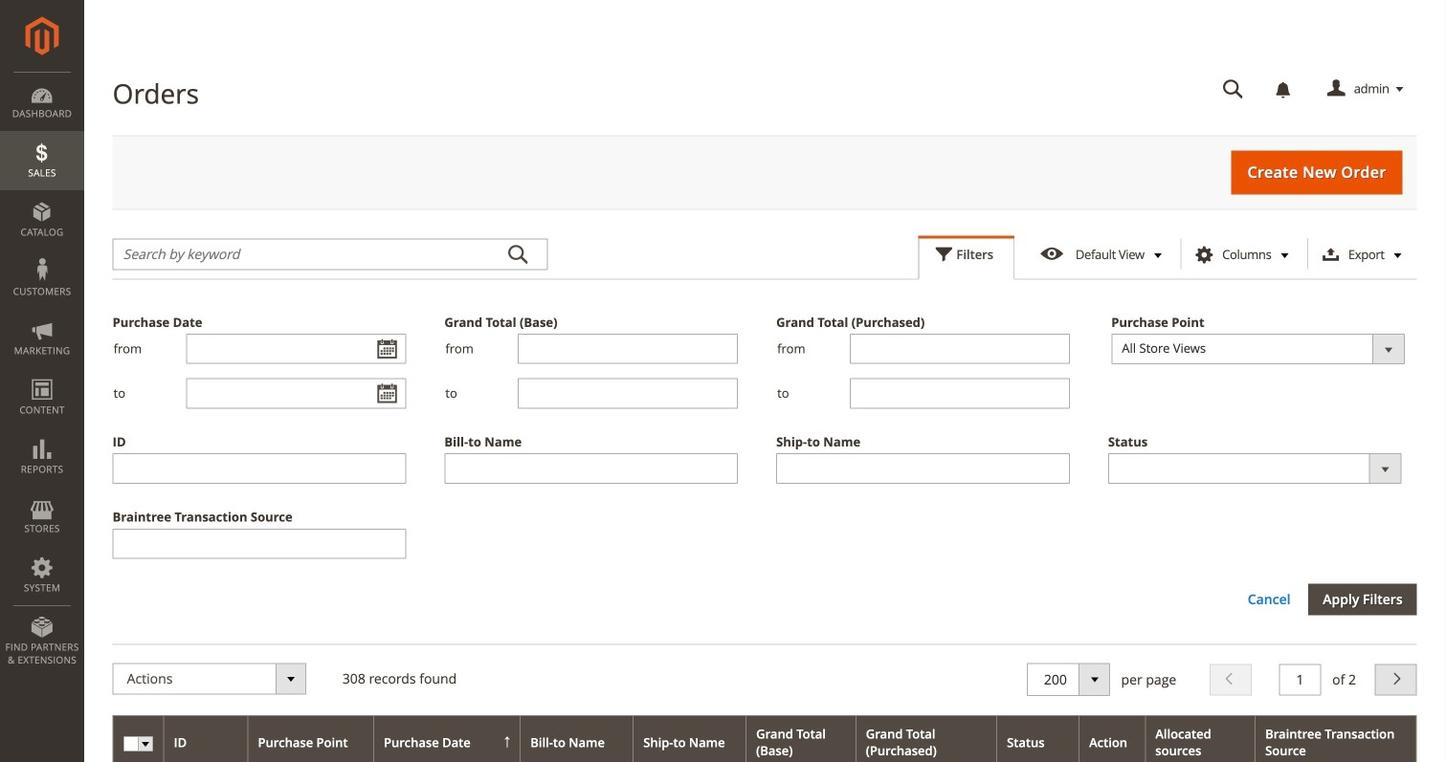 Task type: locate. For each thing, give the bounding box(es) containing it.
None text field
[[186, 334, 406, 364], [186, 379, 406, 409], [113, 529, 406, 559], [1042, 670, 1100, 690], [186, 334, 406, 364], [186, 379, 406, 409], [113, 529, 406, 559], [1042, 670, 1100, 690]]

menu bar
[[0, 72, 84, 677]]

None text field
[[1210, 73, 1257, 106], [518, 334, 738, 364], [850, 334, 1070, 364], [518, 379, 738, 409], [850, 379, 1070, 409], [113, 454, 406, 484], [444, 454, 738, 484], [776, 454, 1070, 484], [1210, 73, 1257, 106], [518, 334, 738, 364], [850, 334, 1070, 364], [518, 379, 738, 409], [850, 379, 1070, 409], [113, 454, 406, 484], [444, 454, 738, 484], [776, 454, 1070, 484]]

None number field
[[1279, 665, 1321, 696]]



Task type: vqa. For each thing, say whether or not it's contained in the screenshot.
From text field
no



Task type: describe. For each thing, give the bounding box(es) containing it.
magento admin panel image
[[25, 16, 59, 56]]

Search by keyword text field
[[113, 239, 548, 270]]



